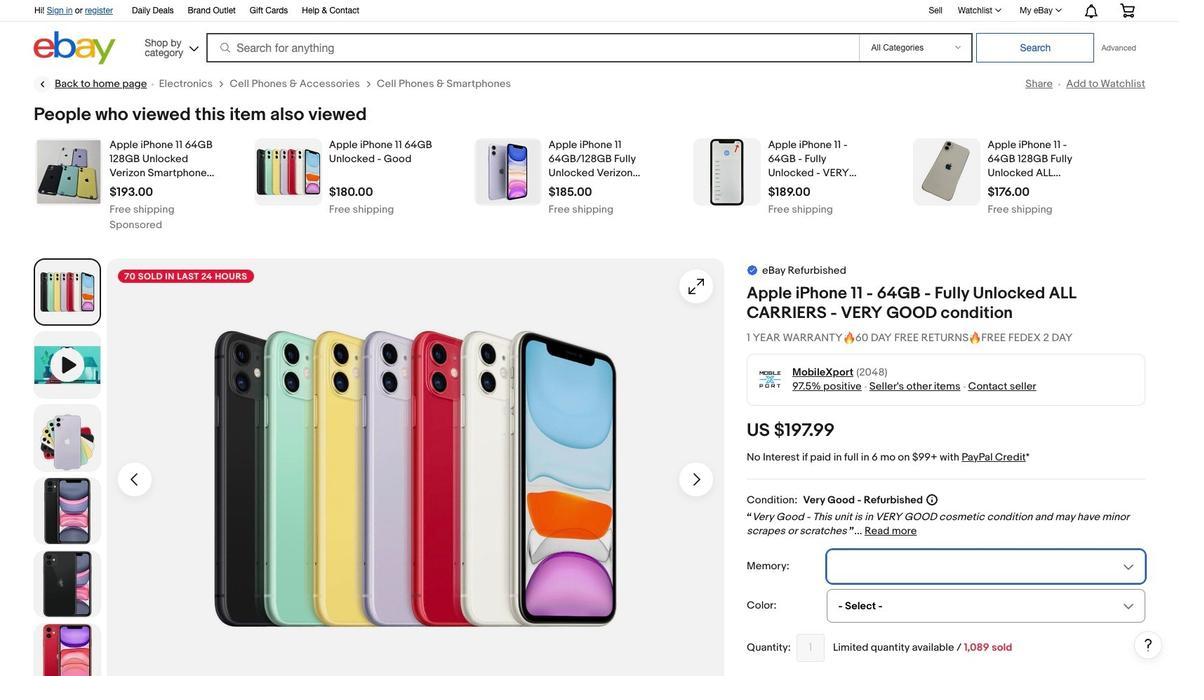 Task type: describe. For each thing, give the bounding box(es) containing it.
Search for anything text field
[[209, 34, 857, 61]]

picture 4 of 10 image
[[34, 551, 100, 617]]

account navigation
[[27, 0, 1146, 22]]

text__icon image
[[747, 264, 758, 276]]

video 1 of 1 image
[[34, 332, 100, 398]]

help, opens dialogs image
[[1142, 638, 1156, 652]]

picture 2 of 10 image
[[34, 405, 100, 471]]



Task type: vqa. For each thing, say whether or not it's contained in the screenshot.
Video 1 of 1 image
yes



Task type: locate. For each thing, give the bounding box(es) containing it.
None text field
[[329, 185, 373, 199], [549, 185, 593, 199], [769, 185, 811, 199], [988, 185, 1030, 199], [329, 205, 394, 215], [549, 205, 614, 215], [988, 205, 1053, 215], [329, 185, 373, 199], [549, 185, 593, 199], [769, 185, 811, 199], [988, 185, 1030, 199], [329, 205, 394, 215], [549, 205, 614, 215], [988, 205, 1053, 215]]

watchlist image
[[996, 8, 1002, 12]]

None text field
[[110, 185, 153, 199], [110, 205, 175, 215], [769, 205, 834, 215], [797, 634, 825, 662], [110, 185, 153, 199], [110, 205, 175, 215], [769, 205, 834, 215], [797, 634, 825, 662]]

None submit
[[977, 33, 1095, 63]]

apple iphone 11 - 64gb - fully unlocked all carriers - very good condition - picture 1 of 10 image
[[107, 258, 725, 676]]

picture 5 of 10 image
[[34, 624, 100, 676]]

banner
[[27, 0, 1146, 68]]

your shopping cart image
[[1120, 4, 1136, 18]]

picture 1 of 10 image
[[37, 261, 98, 323]]

picture 3 of 10 image
[[34, 478, 100, 544]]

my ebay image
[[1056, 8, 1063, 12]]



